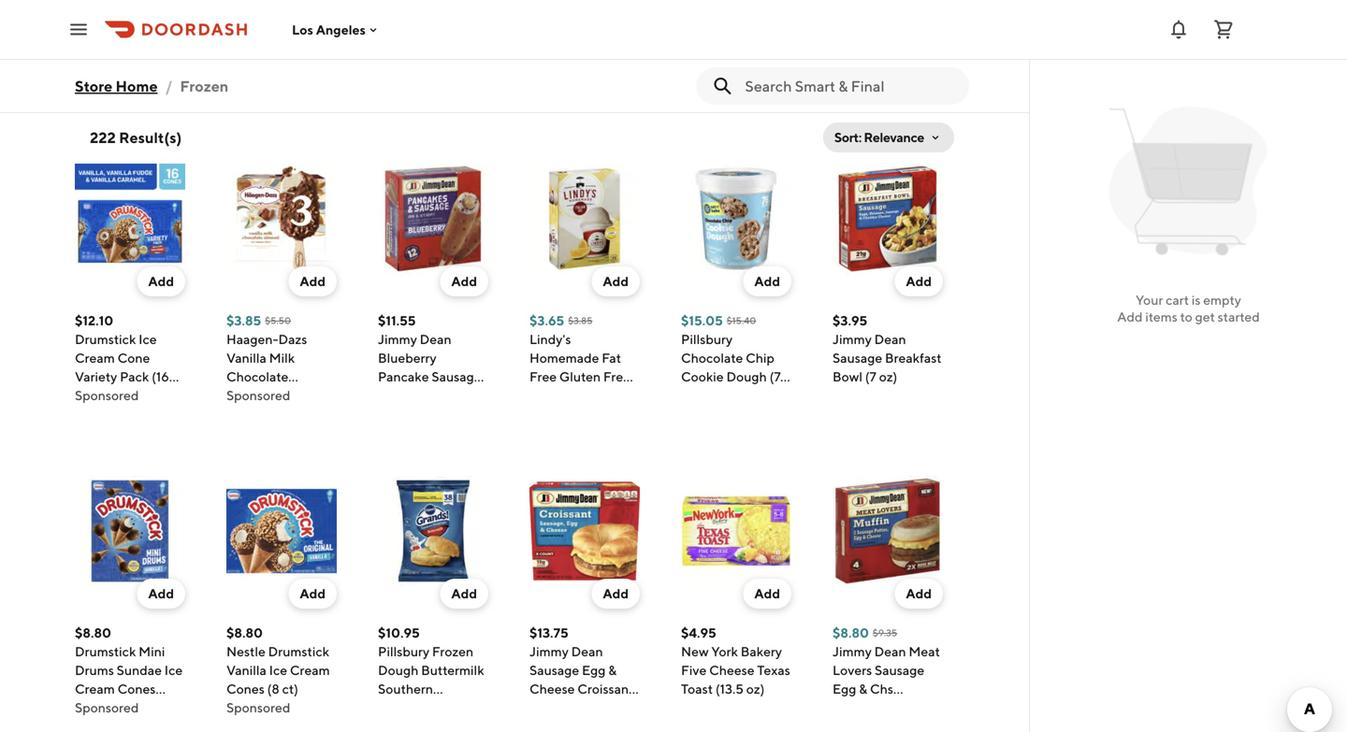 Task type: vqa. For each thing, say whether or not it's contained in the screenshot.
Offers
no



Task type: describe. For each thing, give the bounding box(es) containing it.
ice inside $8.80 drumstick mini drums sundae ice cream cones vanilla (20 ct)
[[164, 663, 183, 678]]

Search Smart & Final search field
[[745, 76, 954, 96]]

haagen- inside $3.85 $5.50 haagen-dazs vanilla milk chocolate almond ice cream bars (3 ct)
[[226, 332, 278, 347]]

jimmy dean sausage egg & cheese croissant sandwiches (8 ct) image
[[529, 476, 640, 587]]

add for jimmy dean blueberry pancake sausage (30 oz)
[[451, 274, 477, 289]]

add for jimmy dean meat lovers sausage egg & chs sandwich (4 ct)
[[906, 586, 932, 601]]

add for new york bakery five cheese texas toast (13.5 oz)
[[754, 586, 780, 601]]

variety
[[75, 369, 117, 384]]

(3
[[298, 406, 310, 422]]

dazs for rocky
[[456, 6, 485, 22]]

add for jimmy dean sausage breakfast bowl (7 oz)
[[906, 274, 932, 289]]

pillsbury inside $10.95 pillsbury frozen dough buttermilk southern homestyle (38 ct)
[[378, 644, 429, 659]]

oz) inside haagen-dazs vanilla swiss almond ice cream (14 oz)
[[579, 62, 598, 78]]

ice inside haagen-dazs white chocolate raspberry truffle ice cream (14 oz)
[[94, 62, 112, 78]]

add inside the your cart is empty add items to get started
[[1117, 309, 1143, 325]]

sausage inside $3.95 jimmy dean sausage breakfast bowl (7 oz)
[[833, 350, 882, 366]]

items
[[1145, 309, 1178, 325]]

five
[[681, 663, 707, 678]]

& inside $8.80 $9.35 jimmy dean meat lovers sausage egg & chs sandwich (4 ct)
[[859, 681, 867, 697]]

gluten
[[559, 369, 601, 384]]

bars
[[269, 406, 295, 422]]

haagen- for double
[[249, 6, 301, 22]]

your cart is empty add items to get started
[[1117, 292, 1260, 325]]

notification bell image
[[1167, 18, 1190, 41]]

(14 inside haagen-dazs coffee ice cream (14 oz)
[[715, 43, 732, 59]]

dean for breakfast
[[874, 332, 906, 347]]

coffee
[[715, 25, 756, 40]]

$8.80 drumstick mini drums sundae ice cream cones vanilla (20 ct)
[[75, 625, 183, 716]]

sausage inside $8.80 $9.35 jimmy dean meat lovers sausage egg & chs sandwich (4 ct)
[[875, 663, 924, 678]]

homestyle
[[378, 700, 442, 716]]

jimmy inside $8.80 $9.35 jimmy dean meat lovers sausage egg & chs sandwich (4 ct)
[[833, 644, 872, 659]]

oz) inside haagen-dazs coffee ice cream (14 oz)
[[735, 43, 753, 59]]

0 items, open order cart image
[[1212, 18, 1235, 41]]

add for drumstick mini drums sundae ice cream cones vanilla (20 ct)
[[148, 586, 174, 601]]

ice inside $3.65 $3.85 lindy's homemade fat free gluten free lemon italian ice (6 ct)
[[613, 388, 631, 403]]

$9.35
[[873, 628, 897, 638]]

haagen-dazs white chocolate raspberry truffle ice cream (14 oz)
[[94, 6, 196, 78]]

sandwiches
[[529, 700, 600, 716]]

sausage inside $11.55 jimmy dean blueberry pancake sausage (30 oz)
[[432, 369, 481, 384]]

pack
[[120, 369, 149, 384]]

pillsbury frozen dough buttermilk southern homestyle (38 ct) image
[[378, 476, 488, 587]]

ct) inside '$13.75 jimmy dean sausage egg & cheese croissant sandwiches (8 ct)'
[[618, 700, 634, 716]]

empty
[[1203, 292, 1241, 308]]

add for nestle drumstick vanilla ice cream cones (8 ct)
[[300, 586, 326, 601]]

ice inside haagen-dazs double belgian chocolate chip ice cream (14 oz)
[[345, 43, 363, 59]]

haagen-dazs double belgian chocolate chip ice cream (14 oz)
[[249, 6, 363, 78]]

sponsored for vanilla
[[75, 700, 139, 716]]

texas
[[757, 663, 790, 678]]

dean for egg
[[571, 644, 603, 659]]

to
[[1180, 309, 1192, 325]]

(16
[[152, 369, 169, 384]]

egg inside '$13.75 jimmy dean sausage egg & cheese croissant sandwiches (8 ct)'
[[582, 663, 606, 678]]

$15.40
[[727, 315, 756, 326]]

ct) inside $10.95 pillsbury frozen dough buttermilk southern homestyle (38 ct)
[[467, 700, 483, 716]]

(14 inside haagen-dazs mango ice cream (14 oz)
[[870, 43, 887, 59]]

ct) inside $8.80 $9.35 jimmy dean meat lovers sausage egg & chs sandwich (4 ct)
[[908, 700, 924, 716]]

cream inside haagen-dazs double belgian chocolate chip ice cream (14 oz)
[[249, 62, 289, 78]]

oz) inside $3.95 jimmy dean sausage breakfast bowl (7 oz)
[[879, 369, 897, 384]]

mango
[[870, 25, 912, 40]]

haagen- for coffee
[[715, 6, 767, 22]]

/
[[165, 77, 172, 95]]

ice inside $8.80 nestle drumstick vanilla ice cream cones (8 ct) sponsored
[[269, 663, 287, 678]]

1 horizontal spatial frozen
[[180, 77, 229, 95]]

dough inside $15.05 $15.40 pillsbury chocolate chip cookie dough (76 oz)
[[726, 369, 767, 384]]

chocolate inside $15.05 $15.40 pillsbury chocolate chip cookie dough (76 oz)
[[681, 350, 743, 366]]

(8 inside $8.80 nestle drumstick vanilla ice cream cones (8 ct) sponsored
[[267, 681, 279, 697]]

$13.75 jimmy dean sausage egg & cheese croissant sandwiches (8 ct)
[[529, 625, 634, 716]]

haagen- for vanilla
[[559, 6, 611, 22]]

truffle
[[157, 43, 196, 59]]

dean inside $8.80 $9.35 jimmy dean meat lovers sausage egg & chs sandwich (4 ct)
[[874, 644, 906, 659]]

cones inside $8.80 drumstick mini drums sundae ice cream cones vanilla (20 ct)
[[117, 681, 156, 697]]

rocky
[[404, 25, 441, 40]]

los angeles
[[292, 22, 366, 37]]

cream inside $3.85 $5.50 haagen-dazs vanilla milk chocolate almond ice cream bars (3 ct)
[[226, 406, 266, 422]]

homemade
[[529, 350, 599, 366]]

buttermilk
[[421, 663, 484, 678]]

your
[[1136, 292, 1163, 308]]

croissant
[[577, 681, 634, 697]]

haagen-dazs coffee ice cream (14 oz)
[[715, 6, 819, 59]]

add for pillsbury frozen dough buttermilk southern homestyle (38 ct)
[[451, 586, 477, 601]]

jimmy for $11.55
[[378, 332, 417, 347]]

pillsbury inside $15.05 $15.40 pillsbury chocolate chip cookie dough (76 oz)
[[681, 332, 733, 347]]

oz) inside haagen-dazs rocky road ice cream (14 oz)
[[467, 43, 485, 59]]

haagen-dazs vanilla swiss almond ice cream (14 oz)
[[559, 6, 670, 78]]

southern
[[378, 681, 433, 697]]

cream inside haagen-dazs mango ice cream (14 oz)
[[935, 25, 975, 40]]

$5.50
[[265, 315, 291, 326]]

2 free from the left
[[603, 369, 630, 384]]

fat
[[602, 350, 621, 366]]

(14 inside haagen-dazs vanilla swiss almond ice cream (14 oz)
[[559, 62, 577, 78]]

$4.95 new york bakery five cheese texas toast (13.5 oz)
[[681, 625, 790, 697]]

$3.85 inside $3.65 $3.85 lindy's homemade fat free gluten free lemon italian ice (6 ct)
[[568, 315, 593, 326]]

is
[[1192, 292, 1201, 308]]

haagen- for white
[[94, 6, 145, 22]]

add for jimmy dean sausage egg & cheese croissant sandwiches (8 ct)
[[603, 586, 629, 601]]

empty retail cart image
[[1101, 94, 1276, 269]]

almond inside haagen-dazs vanilla swiss almond ice cream (14 oz)
[[559, 43, 607, 59]]

haagen-dazs rocky road ice cream (14 oz)
[[404, 6, 496, 59]]

oz) inside haagen-dazs double belgian chocolate chip ice cream (14 oz)
[[312, 62, 330, 78]]

sausage inside '$13.75 jimmy dean sausage egg & cheese croissant sandwiches (8 ct)'
[[529, 663, 579, 678]]

$3.85 $5.50 haagen-dazs vanilla milk chocolate almond ice cream bars (3 ct)
[[226, 313, 329, 422]]

lovers
[[833, 663, 872, 678]]

italian
[[573, 388, 611, 403]]

$3.95 jimmy dean sausage breakfast bowl (7 oz)
[[833, 313, 942, 384]]

lindy's
[[529, 332, 571, 347]]

oz) inside $11.55 jimmy dean blueberry pancake sausage (30 oz)
[[402, 388, 420, 403]]

$11.55 jimmy dean blueberry pancake sausage (30 oz)
[[378, 313, 481, 403]]

ct) inside $3.85 $5.50 haagen-dazs vanilla milk chocolate almond ice cream bars (3 ct)
[[312, 406, 329, 422]]

ct) inside $8.80 drumstick mini drums sundae ice cream cones vanilla (20 ct)
[[141, 700, 158, 716]]

jimmy dean sausage breakfast bowl (7 oz) image
[[833, 164, 943, 274]]

cones inside $8.80 nestle drumstick vanilla ice cream cones (8 ct) sponsored
[[226, 681, 265, 697]]

ice inside haagen-dazs rocky road ice cream (14 oz)
[[478, 25, 496, 40]]

drumstick mini drums sundae ice cream cones vanilla (20 ct) image
[[75, 476, 185, 587]]

$3.95
[[833, 313, 867, 328]]

pillsbury chocolate chip cookie dough (76 oz) image
[[681, 164, 791, 274]]

drums
[[75, 663, 114, 678]]

dazs for double
[[301, 6, 330, 22]]

lindy's homemade fat free gluten free lemon italian ice (6 ct) image
[[529, 164, 640, 274]]

(38
[[445, 700, 465, 716]]

haagen-dazs mango ice cream (14 oz)
[[870, 6, 975, 59]]

store home link
[[75, 67, 158, 105]]

lemon
[[529, 388, 571, 403]]

new york bakery five cheese texas toast (13.5 oz) image
[[681, 476, 791, 587]]

(14 inside haagen-dazs white chocolate raspberry truffle ice cream (14 oz)
[[157, 62, 174, 78]]

dazs for white
[[145, 6, 174, 22]]

$12.10 drumstick ice cream cone variety pack (16 ct)
[[75, 313, 169, 403]]

$15.05 $15.40 pillsbury chocolate chip cookie dough (76 oz)
[[681, 313, 788, 403]]

sort: relevance
[[834, 130, 924, 145]]

oz) inside haagen-dazs mango ice cream (14 oz)
[[890, 43, 908, 59]]

(13.5
[[715, 681, 744, 697]]

$10.95
[[378, 625, 420, 641]]

store home / frozen
[[75, 77, 229, 95]]

$8.80 nestle drumstick vanilla ice cream cones (8 ct) sponsored
[[226, 625, 330, 716]]

chip inside $15.05 $15.40 pillsbury chocolate chip cookie dough (76 oz)
[[746, 350, 774, 366]]

cream inside $8.80 drumstick mini drums sundae ice cream cones vanilla (20 ct)
[[75, 681, 115, 697]]

ct) inside $12.10 drumstick ice cream cone variety pack (16 ct)
[[75, 388, 91, 403]]

drumstick for $12.10
[[75, 332, 136, 347]]

(4
[[893, 700, 906, 716]]

angeles
[[316, 22, 366, 37]]

$11.55
[[378, 313, 416, 328]]

started
[[1218, 309, 1260, 325]]



Task type: locate. For each thing, give the bounding box(es) containing it.
haagen-dazs vanilla milk chocolate almond ice cream bars (3 ct) image
[[226, 164, 337, 274]]

add
[[148, 274, 174, 289], [300, 274, 326, 289], [451, 274, 477, 289], [603, 274, 629, 289], [754, 274, 780, 289], [906, 274, 932, 289], [1117, 309, 1143, 325], [148, 586, 174, 601], [300, 586, 326, 601], [451, 586, 477, 601], [603, 586, 629, 601], [754, 586, 780, 601], [906, 586, 932, 601]]

open menu image
[[67, 18, 90, 41]]

1 horizontal spatial almond
[[559, 43, 607, 59]]

cheese inside '$13.75 jimmy dean sausage egg & cheese croissant sandwiches (8 ct)'
[[529, 681, 575, 697]]

vanilla
[[559, 25, 599, 40], [226, 350, 266, 366], [226, 663, 266, 678], [75, 700, 115, 716]]

sponsored for ct)
[[75, 388, 139, 403]]

cream inside $8.80 nestle drumstick vanilla ice cream cones (8 ct) sponsored
[[290, 663, 330, 678]]

1 cones from the left
[[117, 681, 156, 697]]

& inside '$13.75 jimmy dean sausage egg & cheese croissant sandwiches (8 ct)'
[[608, 663, 617, 678]]

ice inside haagen-dazs mango ice cream (14 oz)
[[914, 25, 933, 40]]

3 $8.80 from the left
[[833, 625, 869, 641]]

0 vertical spatial almond
[[559, 43, 607, 59]]

chocolate inside haagen-dazs double belgian chocolate chip ice cream (14 oz)
[[249, 43, 311, 59]]

cheese inside $4.95 new york bakery five cheese texas toast (13.5 oz)
[[709, 663, 755, 678]]

ice inside haagen-dazs vanilla swiss almond ice cream (14 oz)
[[609, 43, 628, 59]]

1 vertical spatial (8
[[603, 700, 615, 716]]

cones down 'sundae' at the left of the page
[[117, 681, 156, 697]]

cream inside haagen-dazs white chocolate raspberry truffle ice cream (14 oz)
[[114, 62, 154, 78]]

haagen- inside haagen-dazs coffee ice cream (14 oz)
[[715, 6, 767, 22]]

jimmy inside $3.95 jimmy dean sausage breakfast bowl (7 oz)
[[833, 332, 872, 347]]

dean inside $3.95 jimmy dean sausage breakfast bowl (7 oz)
[[874, 332, 906, 347]]

(8
[[267, 681, 279, 697], [603, 700, 615, 716]]

vanilla inside $8.80 nestle drumstick vanilla ice cream cones (8 ct) sponsored
[[226, 663, 266, 678]]

egg inside $8.80 $9.35 jimmy dean meat lovers sausage egg & chs sandwich (4 ct)
[[833, 681, 856, 697]]

cookie
[[681, 369, 724, 384]]

& left chs
[[859, 681, 867, 697]]

free up lemon
[[529, 369, 557, 384]]

0 horizontal spatial (8
[[267, 681, 279, 697]]

chocolate inside $3.85 $5.50 haagen-dazs vanilla milk chocolate almond ice cream bars (3 ct)
[[226, 369, 288, 384]]

sponsored for ice
[[226, 388, 290, 403]]

jimmy down the '$3.95'
[[833, 332, 872, 347]]

$8.80
[[75, 625, 111, 641], [226, 625, 263, 641], [833, 625, 869, 641]]

1 horizontal spatial cones
[[226, 681, 265, 697]]

cream inside haagen-dazs rocky road ice cream (14 oz)
[[404, 43, 444, 59]]

0 vertical spatial egg
[[582, 663, 606, 678]]

haagen- up 'mango'
[[870, 6, 922, 22]]

jimmy down $11.55
[[378, 332, 417, 347]]

jimmy for $13.75
[[529, 644, 569, 659]]

dazs for coffee
[[767, 6, 795, 22]]

haagen- down $5.50
[[226, 332, 278, 347]]

breakfast
[[885, 350, 942, 366]]

sponsored up 'bars'
[[226, 388, 290, 403]]

pillsbury
[[681, 332, 733, 347], [378, 644, 429, 659]]

haagen- for mango
[[870, 6, 922, 22]]

$3.85 left $5.50
[[226, 313, 261, 328]]

ice inside haagen-dazs coffee ice cream (14 oz)
[[758, 25, 777, 40]]

ice
[[478, 25, 496, 40], [758, 25, 777, 40], [914, 25, 933, 40], [345, 43, 363, 59], [609, 43, 628, 59], [94, 62, 112, 78], [139, 332, 157, 347], [276, 388, 295, 403], [613, 388, 631, 403], [164, 663, 183, 678], [269, 663, 287, 678]]

ice inside $3.85 $5.50 haagen-dazs vanilla milk chocolate almond ice cream bars (3 ct)
[[276, 388, 295, 403]]

$3.85 right '$3.65'
[[568, 315, 593, 326]]

almond down swiss
[[559, 43, 607, 59]]

egg up croissant
[[582, 663, 606, 678]]

$3.65
[[529, 313, 564, 328]]

raspberry
[[94, 43, 154, 59]]

belgian
[[295, 25, 340, 40]]

1 vertical spatial egg
[[833, 681, 856, 697]]

vanilla inside $3.85 $5.50 haagen-dazs vanilla milk chocolate almond ice cream bars (3 ct)
[[226, 350, 266, 366]]

result(s)
[[119, 129, 182, 146]]

1 horizontal spatial cheese
[[709, 663, 755, 678]]

add for lindy's homemade fat free gluten free lemon italian ice (6 ct)
[[603, 274, 629, 289]]

almond inside $3.85 $5.50 haagen-dazs vanilla milk chocolate almond ice cream bars (3 ct)
[[226, 388, 274, 403]]

egg
[[582, 663, 606, 678], [833, 681, 856, 697]]

2 cones from the left
[[226, 681, 265, 697]]

0 vertical spatial (8
[[267, 681, 279, 697]]

(14 inside haagen-dazs rocky road ice cream (14 oz)
[[447, 43, 464, 59]]

dazs inside haagen-dazs white chocolate raspberry truffle ice cream (14 oz)
[[145, 6, 174, 22]]

haagen- inside haagen-dazs rocky road ice cream (14 oz)
[[404, 6, 456, 22]]

dazs
[[145, 6, 174, 22], [301, 6, 330, 22], [456, 6, 485, 22], [611, 6, 640, 22], [767, 6, 795, 22], [922, 6, 951, 22], [278, 332, 307, 347]]

swiss
[[602, 25, 634, 40]]

$8.80 for drumstick mini drums sundae ice cream cones vanilla (20 ct)
[[75, 625, 111, 641]]

& up croissant
[[608, 663, 617, 678]]

$10.95 pillsbury frozen dough buttermilk southern homestyle (38 ct)
[[378, 625, 484, 716]]

add up buttermilk
[[451, 586, 477, 601]]

los angeles button
[[292, 22, 381, 37]]

$3.85 inside $3.85 $5.50 haagen-dazs vanilla milk chocolate almond ice cream bars (3 ct)
[[226, 313, 261, 328]]

sausage up chs
[[875, 663, 924, 678]]

$13.75
[[529, 625, 568, 641]]

1 vertical spatial almond
[[226, 388, 274, 403]]

dean up croissant
[[571, 644, 603, 659]]

chocolate down milk
[[226, 369, 288, 384]]

dazs inside haagen-dazs vanilla swiss almond ice cream (14 oz)
[[611, 6, 640, 22]]

1 vertical spatial dough
[[378, 663, 418, 678]]

nestle drumstick vanilla ice cream cones (8 ct) image
[[226, 476, 337, 587]]

(8 inside '$13.75 jimmy dean sausage egg & cheese croissant sandwiches (8 ct)'
[[603, 700, 615, 716]]

$8.80 inside $8.80 nestle drumstick vanilla ice cream cones (8 ct) sponsored
[[226, 625, 263, 641]]

1 free from the left
[[529, 369, 557, 384]]

dazs inside haagen-dazs coffee ice cream (14 oz)
[[767, 6, 795, 22]]

add down your
[[1117, 309, 1143, 325]]

haagen- up double
[[249, 6, 301, 22]]

pancake
[[378, 369, 429, 384]]

jimmy down $13.75
[[529, 644, 569, 659]]

1 $8.80 from the left
[[75, 625, 111, 641]]

free
[[529, 369, 557, 384], [603, 369, 630, 384]]

dean up breakfast
[[874, 332, 906, 347]]

road
[[444, 25, 476, 40]]

cone
[[117, 350, 150, 366]]

0 vertical spatial &
[[608, 663, 617, 678]]

jimmy inside $11.55 jimmy dean blueberry pancake sausage (30 oz)
[[378, 332, 417, 347]]

vanilla left "(20"
[[75, 700, 115, 716]]

cones
[[117, 681, 156, 697], [226, 681, 265, 697]]

cream inside haagen-dazs coffee ice cream (14 oz)
[[779, 25, 819, 40]]

add for haagen-dazs vanilla milk chocolate almond ice cream bars (3 ct)
[[300, 274, 326, 289]]

dazs for vanilla
[[611, 6, 640, 22]]

add up '$13.75 jimmy dean sausage egg & cheese croissant sandwiches (8 ct)'
[[603, 586, 629, 601]]

ct)
[[75, 388, 91, 403], [312, 406, 329, 422], [545, 406, 561, 422], [282, 681, 298, 697], [141, 700, 158, 716], [467, 700, 483, 716], [618, 700, 634, 716], [908, 700, 924, 716]]

dough left (76
[[726, 369, 767, 384]]

$8.80 $9.35 jimmy dean meat lovers sausage egg & chs sandwich (4 ct)
[[833, 625, 940, 716]]

add up bakery
[[754, 586, 780, 601]]

free down fat
[[603, 369, 630, 384]]

home
[[116, 77, 158, 95]]

ct) inside $3.65 $3.85 lindy's homemade fat free gluten free lemon italian ice (6 ct)
[[545, 406, 561, 422]]

oz) inside haagen-dazs white chocolate raspberry truffle ice cream (14 oz)
[[177, 62, 195, 78]]

milk
[[269, 350, 295, 366]]

0 horizontal spatial $8.80
[[75, 625, 111, 641]]

frozen up buttermilk
[[432, 644, 473, 659]]

0 horizontal spatial dough
[[378, 663, 418, 678]]

meat
[[909, 644, 940, 659]]

(20
[[118, 700, 139, 716]]

nestle
[[226, 644, 266, 659]]

(14 inside haagen-dazs double belgian chocolate chip ice cream (14 oz)
[[291, 62, 309, 78]]

1 horizontal spatial $8.80
[[226, 625, 263, 641]]

store
[[75, 77, 112, 95]]

drumstick up drums
[[75, 644, 136, 659]]

chocolate inside haagen-dazs white chocolate raspberry truffle ice cream (14 oz)
[[133, 25, 195, 40]]

vanilla inside haagen-dazs vanilla swiss almond ice cream (14 oz)
[[559, 25, 599, 40]]

dazs for mango
[[922, 6, 951, 22]]

dough up southern
[[378, 663, 418, 678]]

haagen- up swiss
[[559, 6, 611, 22]]

dazs inside haagen-dazs mango ice cream (14 oz)
[[922, 6, 951, 22]]

1 vertical spatial chip
[[746, 350, 774, 366]]

dean
[[420, 332, 451, 347], [874, 332, 906, 347], [571, 644, 603, 659], [874, 644, 906, 659]]

dazs inside haagen-dazs double belgian chocolate chip ice cream (14 oz)
[[301, 6, 330, 22]]

$8.80 for nestle drumstick vanilla ice cream cones (8 ct)
[[226, 625, 263, 641]]

dough inside $10.95 pillsbury frozen dough buttermilk southern homestyle (38 ct)
[[378, 663, 418, 678]]

1 horizontal spatial dough
[[726, 369, 767, 384]]

dazs inside $3.85 $5.50 haagen-dazs vanilla milk chocolate almond ice cream bars (3 ct)
[[278, 332, 307, 347]]

1 horizontal spatial (8
[[603, 700, 615, 716]]

egg down the "lovers" at the right bottom of the page
[[833, 681, 856, 697]]

0 horizontal spatial &
[[608, 663, 617, 678]]

add up $15.40
[[754, 274, 780, 289]]

haagen- up white
[[94, 6, 145, 22]]

0 vertical spatial chip
[[313, 43, 342, 59]]

add up $8.80 nestle drumstick vanilla ice cream cones (8 ct) sponsored
[[300, 586, 326, 601]]

sponsored down nestle
[[226, 700, 290, 716]]

drumstick for $8.80
[[75, 644, 136, 659]]

drumstick
[[75, 332, 136, 347], [75, 644, 136, 659], [268, 644, 329, 659]]

add up $3.85 $5.50 haagen-dazs vanilla milk chocolate almond ice cream bars (3 ct)
[[300, 274, 326, 289]]

sausage down blueberry
[[432, 369, 481, 384]]

dean down $9.35
[[874, 644, 906, 659]]

0 horizontal spatial almond
[[226, 388, 274, 403]]

dean for pancake
[[420, 332, 451, 347]]

1 horizontal spatial egg
[[833, 681, 856, 697]]

$8.80 inside $8.80 drumstick mini drums sundae ice cream cones vanilla (20 ct)
[[75, 625, 111, 641]]

vanilla down nestle
[[226, 663, 266, 678]]

chip inside haagen-dazs double belgian chocolate chip ice cream (14 oz)
[[313, 43, 342, 59]]

0 vertical spatial pillsbury
[[681, 332, 733, 347]]

add up meat
[[906, 586, 932, 601]]

(6
[[529, 406, 542, 422]]

add for pillsbury chocolate chip cookie dough (76 oz)
[[754, 274, 780, 289]]

drumstick right nestle
[[268, 644, 329, 659]]

dean up blueberry
[[420, 332, 451, 347]]

(30
[[378, 388, 399, 403]]

bakery
[[741, 644, 782, 659]]

cream
[[779, 25, 819, 40], [935, 25, 975, 40], [404, 43, 444, 59], [630, 43, 670, 59], [114, 62, 154, 78], [249, 62, 289, 78], [75, 350, 115, 366], [226, 406, 266, 422], [290, 663, 330, 678], [75, 681, 115, 697]]

sundae
[[117, 663, 162, 678]]

sausage down $13.75
[[529, 663, 579, 678]]

$15.05
[[681, 313, 723, 328]]

0 horizontal spatial cones
[[117, 681, 156, 697]]

relevance
[[864, 130, 924, 145]]

jimmy up the "lovers" at the right bottom of the page
[[833, 644, 872, 659]]

sausage up bowl
[[833, 350, 882, 366]]

$4.95
[[681, 625, 716, 641]]

cones down nestle
[[226, 681, 265, 697]]

sort:
[[834, 130, 861, 145]]

$8.80 up nestle
[[226, 625, 263, 641]]

jimmy
[[378, 332, 417, 347], [833, 332, 872, 347], [529, 644, 569, 659], [833, 644, 872, 659]]

sponsored
[[75, 388, 139, 403], [226, 388, 290, 403], [75, 700, 139, 716], [226, 700, 290, 716]]

ice inside $12.10 drumstick ice cream cone variety pack (16 ct)
[[139, 332, 157, 347]]

cart
[[1166, 292, 1189, 308]]

dazs inside haagen-dazs rocky road ice cream (14 oz)
[[456, 6, 485, 22]]

toast
[[681, 681, 713, 697]]

vanilla left milk
[[226, 350, 266, 366]]

chocolate up the 'cookie'
[[681, 350, 743, 366]]

jimmy for $3.95
[[833, 332, 872, 347]]

0 vertical spatial cheese
[[709, 663, 755, 678]]

york
[[711, 644, 738, 659]]

add up $11.55 jimmy dean blueberry pancake sausage (30 oz)
[[451, 274, 477, 289]]

2 $8.80 from the left
[[226, 625, 263, 641]]

cream inside haagen-dazs vanilla swiss almond ice cream (14 oz)
[[630, 43, 670, 59]]

haagen- inside haagen-dazs vanilla swiss almond ice cream (14 oz)
[[559, 6, 611, 22]]

haagen- up rocky
[[404, 6, 456, 22]]

add up mini
[[148, 586, 174, 601]]

ct) inside $8.80 nestle drumstick vanilla ice cream cones (8 ct) sponsored
[[282, 681, 298, 697]]

haagen- up coffee
[[715, 6, 767, 22]]

2 horizontal spatial frozen
[[432, 644, 473, 659]]

222
[[90, 129, 116, 146]]

$8.80 left $9.35
[[833, 625, 869, 641]]

0 horizontal spatial free
[[529, 369, 557, 384]]

pillsbury down $15.05
[[681, 332, 733, 347]]

jimmy dean meat lovers sausage egg & chs sandwich (4 ct) image
[[833, 476, 943, 587]]

almond up 'bars'
[[226, 388, 274, 403]]

cheese up (13.5
[[709, 663, 755, 678]]

add up "cone"
[[148, 274, 174, 289]]

0 horizontal spatial cheese
[[529, 681, 575, 697]]

double
[[249, 25, 293, 40]]

los
[[292, 22, 313, 37]]

add button
[[137, 267, 185, 297], [137, 267, 185, 297], [289, 267, 337, 297], [289, 267, 337, 297], [440, 267, 488, 297], [440, 267, 488, 297], [592, 267, 640, 297], [592, 267, 640, 297], [743, 267, 791, 297], [743, 267, 791, 297], [895, 267, 943, 297], [895, 267, 943, 297], [137, 579, 185, 609], [137, 579, 185, 609], [289, 579, 337, 609], [289, 579, 337, 609], [440, 579, 488, 609], [440, 579, 488, 609], [592, 579, 640, 609], [592, 579, 640, 609], [743, 579, 791, 609], [743, 579, 791, 609], [895, 579, 943, 609], [895, 579, 943, 609]]

1 horizontal spatial &
[[859, 681, 867, 697]]

oz) inside $15.05 $15.40 pillsbury chocolate chip cookie dough (76 oz)
[[681, 388, 699, 403]]

(14
[[447, 43, 464, 59], [715, 43, 732, 59], [870, 43, 887, 59], [157, 62, 174, 78], [291, 62, 309, 78], [559, 62, 577, 78]]

1 horizontal spatial chip
[[746, 350, 774, 366]]

0 horizontal spatial $3.85
[[226, 313, 261, 328]]

haagen- inside haagen-dazs double belgian chocolate chip ice cream (14 oz)
[[249, 6, 301, 22]]

chs
[[870, 681, 893, 697]]

dean inside $11.55 jimmy dean blueberry pancake sausage (30 oz)
[[420, 332, 451, 347]]

0 horizontal spatial chip
[[313, 43, 342, 59]]

0 vertical spatial dough
[[726, 369, 767, 384]]

vanilla inside $8.80 drumstick mini drums sundae ice cream cones vanilla (20 ct)
[[75, 700, 115, 716]]

1 horizontal spatial free
[[603, 369, 630, 384]]

haagen- inside haagen-dazs mango ice cream (14 oz)
[[870, 6, 922, 22]]

drumstick down $12.10
[[75, 332, 136, 347]]

mini
[[139, 644, 165, 659]]

chocolate down double
[[249, 43, 311, 59]]

almond
[[559, 43, 607, 59], [226, 388, 274, 403]]

white
[[94, 25, 131, 40]]

$3.65 $3.85 lindy's homemade fat free gluten free lemon italian ice (6 ct)
[[529, 313, 631, 422]]

&
[[608, 663, 617, 678], [859, 681, 867, 697]]

sort: relevance button
[[823, 123, 954, 152]]

new
[[681, 644, 709, 659]]

pillsbury down $10.95
[[378, 644, 429, 659]]

$8.80 up drums
[[75, 625, 111, 641]]

frozen right /
[[180, 77, 229, 95]]

sponsored down variety
[[75, 388, 139, 403]]

(7
[[865, 369, 876, 384]]

jimmy dean blueberry pancake sausage (30 oz) image
[[378, 164, 488, 274]]

chocolate up the 'truffle' at top
[[133, 25, 195, 40]]

cheese up sandwiches
[[529, 681, 575, 697]]

add for drumstick ice cream cone variety pack (16 ct)
[[148, 274, 174, 289]]

vanilla left swiss
[[559, 25, 599, 40]]

drumstick ice cream cone variety pack (16 ct) image
[[75, 164, 185, 274]]

1 vertical spatial cheese
[[529, 681, 575, 697]]

sponsored down drums
[[75, 700, 139, 716]]

0 horizontal spatial egg
[[582, 663, 606, 678]]

1 vertical spatial pillsbury
[[378, 644, 429, 659]]

get
[[1195, 309, 1215, 325]]

1 horizontal spatial $3.85
[[568, 315, 593, 326]]

drumstick inside $8.80 nestle drumstick vanilla ice cream cones (8 ct) sponsored
[[268, 644, 329, 659]]

sandwich
[[833, 700, 890, 716]]

sponsored inside $8.80 nestle drumstick vanilla ice cream cones (8 ct) sponsored
[[226, 700, 290, 716]]

1 vertical spatial &
[[859, 681, 867, 697]]

0 horizontal spatial frozen
[[75, 68, 167, 103]]

drumstick inside $8.80 drumstick mini drums sundae ice cream cones vanilla (20 ct)
[[75, 644, 136, 659]]

chip up (76
[[746, 350, 774, 366]]

blueberry
[[378, 350, 436, 366]]

cream inside $12.10 drumstick ice cream cone variety pack (16 ct)
[[75, 350, 115, 366]]

haagen- for rocky
[[404, 6, 456, 22]]

drumstick inside $12.10 drumstick ice cream cone variety pack (16 ct)
[[75, 332, 136, 347]]

1 horizontal spatial pillsbury
[[681, 332, 733, 347]]

(76
[[769, 369, 788, 384]]

jimmy inside '$13.75 jimmy dean sausage egg & cheese croissant sandwiches (8 ct)'
[[529, 644, 569, 659]]

0 horizontal spatial pillsbury
[[378, 644, 429, 659]]

frozen down raspberry at the top
[[75, 68, 167, 103]]

dean inside '$13.75 jimmy dean sausage egg & cheese croissant sandwiches (8 ct)'
[[571, 644, 603, 659]]

$8.80 inside $8.80 $9.35 jimmy dean meat lovers sausage egg & chs sandwich (4 ct)
[[833, 625, 869, 641]]

add up fat
[[603, 274, 629, 289]]

2 horizontal spatial $8.80
[[833, 625, 869, 641]]

frozen inside $10.95 pillsbury frozen dough buttermilk southern homestyle (38 ct)
[[432, 644, 473, 659]]

add up $3.95 jimmy dean sausage breakfast bowl (7 oz)
[[906, 274, 932, 289]]

bowl
[[833, 369, 862, 384]]

chip down belgian
[[313, 43, 342, 59]]

oz) inside $4.95 new york bakery five cheese texas toast (13.5 oz)
[[746, 681, 765, 697]]



